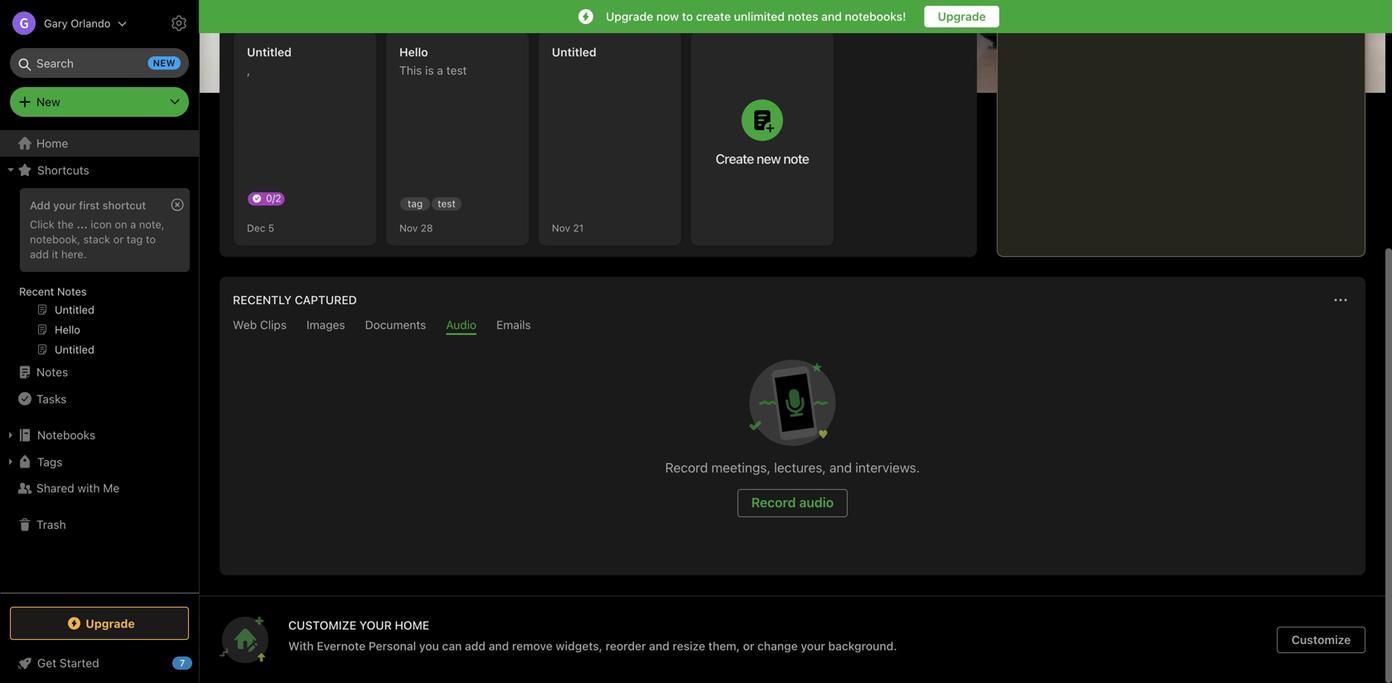 Task type: vqa. For each thing, say whether or not it's contained in the screenshot.
resize
yes



Task type: locate. For each thing, give the bounding box(es) containing it.
upgrade button
[[10, 607, 189, 640]]

note,
[[139, 218, 165, 230]]

0 vertical spatial or
[[113, 233, 124, 245]]

upgrade
[[606, 10, 654, 23], [938, 10, 986, 23], [86, 617, 135, 630]]

tag
[[408, 198, 423, 209], [127, 233, 143, 245]]

change
[[758, 639, 798, 653]]

7
[[180, 658, 185, 669]]

untitled for untitled
[[552, 45, 597, 59]]

notes
[[57, 285, 87, 298], [36, 365, 68, 379]]

to right now
[[682, 10, 693, 23]]

2 horizontal spatial upgrade
[[938, 10, 986, 23]]

first
[[79, 199, 100, 211]]

group inside tree
[[0, 183, 198, 366]]

it
[[52, 248, 58, 260]]

tab list
[[223, 318, 1363, 335]]

1 horizontal spatial upgrade
[[606, 10, 654, 23]]

notebook,
[[30, 233, 80, 245]]

add inside customize your home with evernote personal you can add and remove widgets, reorder and resize them, or change your background.
[[465, 639, 486, 653]]

afternoon,
[[263, 50, 338, 69]]

on
[[115, 218, 127, 230]]

1 horizontal spatial nov
[[552, 222, 571, 234]]

to
[[682, 10, 693, 23], [146, 233, 156, 245]]

0 horizontal spatial tag
[[127, 233, 143, 245]]

,
[[247, 63, 250, 77]]

1 nov from the left
[[400, 222, 418, 234]]

1 horizontal spatial untitled
[[552, 45, 597, 59]]

shortcuts
[[37, 163, 89, 177]]

0 vertical spatial new
[[153, 58, 176, 68]]

1 horizontal spatial or
[[743, 639, 755, 653]]

1 untitled from the left
[[247, 45, 292, 59]]

0 vertical spatial test
[[447, 63, 467, 77]]

with
[[289, 639, 314, 653]]

1 horizontal spatial add
[[465, 639, 486, 653]]

2 untitled from the left
[[552, 45, 597, 59]]

or down on on the top of the page
[[113, 233, 124, 245]]

and left resize
[[649, 639, 670, 653]]

stack
[[83, 233, 110, 245]]

upgrade inside upgrade popup button
[[86, 617, 135, 630]]

upgrade for upgrade button
[[938, 10, 986, 23]]

tag down on on the top of the page
[[127, 233, 143, 245]]

0 horizontal spatial a
[[130, 218, 136, 230]]

record left meetings,
[[666, 460, 708, 475]]

and inside 'audio' tab panel
[[830, 460, 852, 475]]

1 vertical spatial new
[[757, 151, 781, 167]]

1 vertical spatial record
[[752, 495, 796, 510]]

0 horizontal spatial your
[[53, 199, 76, 211]]

and
[[822, 10, 842, 23], [830, 460, 852, 475], [489, 639, 509, 653], [649, 639, 670, 653]]

or inside customize your home with evernote personal you can add and remove widgets, reorder and resize them, or change your background.
[[743, 639, 755, 653]]

hello
[[400, 45, 428, 59]]

shared with me link
[[0, 475, 198, 502]]

trash link
[[0, 512, 198, 538]]

1 horizontal spatial record
[[752, 495, 796, 510]]

More actions field
[[1330, 289, 1353, 312]]

your inside customize your home with evernote personal you can add and remove widgets, reorder and resize them, or change your background.
[[801, 639, 826, 653]]

customize button
[[1276, 46, 1366, 73], [1278, 627, 1366, 653]]

and left remove
[[489, 639, 509, 653]]

tag inside the icon on a note, notebook, stack or tag to add it here.
[[127, 233, 143, 245]]

1 vertical spatial test
[[438, 198, 456, 209]]

0/2
[[266, 192, 281, 204]]

a
[[437, 63, 443, 77], [130, 218, 136, 230]]

add right can
[[465, 639, 486, 653]]

0 horizontal spatial record
[[666, 460, 708, 475]]

new inside new search field
[[153, 58, 176, 68]]

1 horizontal spatial tag
[[408, 198, 423, 209]]

record inside button
[[752, 495, 796, 510]]

untitled for untitled ,
[[247, 45, 292, 59]]

group containing add your first shortcut
[[0, 183, 198, 366]]

started
[[60, 656, 99, 670]]

1 vertical spatial or
[[743, 639, 755, 653]]

add
[[30, 199, 50, 211]]

0 horizontal spatial to
[[146, 233, 156, 245]]

tree
[[0, 130, 199, 592]]

remove
[[512, 639, 553, 653]]

0 horizontal spatial upgrade
[[86, 617, 135, 630]]

reorder
[[606, 639, 646, 653]]

2 nov from the left
[[552, 222, 571, 234]]

trash
[[36, 518, 66, 531]]

widgets,
[[556, 639, 603, 653]]

record audio button
[[738, 489, 848, 517]]

and right the lectures,
[[830, 460, 852, 475]]

record audio
[[752, 495, 834, 510]]

0 vertical spatial record
[[666, 460, 708, 475]]

to down note,
[[146, 233, 156, 245]]

upgrade for upgrade now to create unlimited notes and notebooks!
[[606, 10, 654, 23]]

create
[[716, 151, 754, 167]]

0 horizontal spatial nov
[[400, 222, 418, 234]]

or
[[113, 233, 124, 245], [743, 639, 755, 653]]

tag up nov 28
[[408, 198, 423, 209]]

5
[[268, 222, 274, 234]]

0 vertical spatial add
[[30, 248, 49, 260]]

notes right recent
[[57, 285, 87, 298]]

notes up tasks
[[36, 365, 68, 379]]

images tab
[[307, 318, 345, 335]]

personal
[[369, 639, 416, 653]]

a right is
[[437, 63, 443, 77]]

0 horizontal spatial add
[[30, 248, 49, 260]]

0 vertical spatial a
[[437, 63, 443, 77]]

your
[[53, 199, 76, 211], [801, 639, 826, 653]]

or inside the icon on a note, notebook, stack or tag to add it here.
[[113, 233, 124, 245]]

emails tab
[[497, 318, 531, 335]]

record
[[666, 460, 708, 475], [752, 495, 796, 510]]

or right them,
[[743, 639, 755, 653]]

home
[[36, 136, 68, 150]]

audio tab
[[446, 318, 477, 335]]

0 vertical spatial to
[[682, 10, 693, 23]]

resize
[[673, 639, 706, 653]]

new left note
[[757, 151, 781, 167]]

1 vertical spatial tag
[[127, 233, 143, 245]]

get
[[37, 656, 56, 670]]

here.
[[61, 248, 87, 260]]

customize
[[1305, 53, 1360, 65], [1292, 633, 1352, 647]]

create new note tab panel
[[220, 17, 977, 257]]

your right change
[[801, 639, 826, 653]]

add
[[30, 248, 49, 260], [465, 639, 486, 653]]

nov left 28
[[400, 222, 418, 234]]

new down settings icon
[[153, 58, 176, 68]]

click
[[30, 218, 55, 230]]

0 horizontal spatial or
[[113, 233, 124, 245]]

0 vertical spatial tag
[[408, 198, 423, 209]]

new button
[[10, 87, 189, 117]]

nov for nov 28
[[400, 222, 418, 234]]

record for record audio
[[752, 495, 796, 510]]

1 vertical spatial to
[[146, 233, 156, 245]]

lectures,
[[774, 460, 826, 475]]

test
[[447, 63, 467, 77], [438, 198, 456, 209]]

nov left 21
[[552, 222, 571, 234]]

click to collapse image
[[193, 652, 205, 672]]

expand notebooks image
[[4, 429, 17, 442]]

web
[[233, 318, 257, 332]]

your inside tree
[[53, 199, 76, 211]]

add left it
[[30, 248, 49, 260]]

1 vertical spatial your
[[801, 639, 826, 653]]

1 vertical spatial customize button
[[1278, 627, 1366, 653]]

you
[[419, 639, 439, 653]]

a right on on the top of the page
[[130, 218, 136, 230]]

1 horizontal spatial a
[[437, 63, 443, 77]]

0 horizontal spatial untitled
[[247, 45, 292, 59]]

1 vertical spatial a
[[130, 218, 136, 230]]

your up the the
[[53, 199, 76, 211]]

group
[[0, 183, 198, 366]]

1 horizontal spatial your
[[801, 639, 826, 653]]

21
[[573, 222, 584, 234]]

images
[[307, 318, 345, 332]]

audio tab panel
[[220, 335, 1366, 575]]

hello this is a test
[[400, 45, 467, 77]]

new
[[153, 58, 176, 68], [757, 151, 781, 167]]

new
[[36, 95, 60, 109]]

0 vertical spatial notes
[[57, 285, 87, 298]]

create new note
[[716, 151, 809, 167]]

documents tab
[[365, 318, 426, 335]]

nov
[[400, 222, 418, 234], [552, 222, 571, 234]]

upgrade inside upgrade button
[[938, 10, 986, 23]]

1 horizontal spatial new
[[757, 151, 781, 167]]

shortcut
[[103, 199, 146, 211]]

me
[[103, 481, 120, 495]]

and right notes
[[822, 10, 842, 23]]

nov 21
[[552, 222, 584, 234]]

your
[[360, 618, 392, 632]]

tree containing home
[[0, 130, 199, 592]]

1 vertical spatial add
[[465, 639, 486, 653]]

icon
[[91, 218, 112, 230]]

record down record meetings, lectures, and interviews. on the bottom
[[752, 495, 796, 510]]

untitled
[[247, 45, 292, 59], [552, 45, 597, 59]]

0 vertical spatial your
[[53, 199, 76, 211]]

0 horizontal spatial new
[[153, 58, 176, 68]]



Task type: describe. For each thing, give the bounding box(es) containing it.
notebooks
[[37, 428, 95, 442]]

notebooks!
[[845, 10, 907, 23]]

tags button
[[0, 449, 198, 475]]

recent
[[19, 285, 54, 298]]

notes
[[788, 10, 819, 23]]

home link
[[0, 130, 199, 157]]

shared with me
[[36, 481, 120, 495]]

recently
[[233, 293, 292, 307]]

notes link
[[0, 359, 198, 386]]

background.
[[829, 639, 898, 653]]

tags
[[37, 455, 63, 469]]

...
[[77, 218, 88, 230]]

a inside the icon on a note, notebook, stack or tag to add it here.
[[130, 218, 136, 230]]

documents
[[365, 318, 426, 332]]

now
[[657, 10, 679, 23]]

record for record meetings, lectures, and interviews.
[[666, 460, 708, 475]]

nov 28
[[400, 222, 433, 234]]

shared
[[36, 481, 74, 495]]

upgrade now to create unlimited notes and notebooks!
[[606, 10, 907, 23]]

create
[[696, 10, 731, 23]]

test inside hello this is a test
[[447, 63, 467, 77]]

meetings,
[[712, 460, 771, 475]]

web clips
[[233, 318, 287, 332]]

audio
[[446, 318, 477, 332]]

icon on a note, notebook, stack or tag to add it here.
[[30, 218, 165, 260]]

1 horizontal spatial to
[[682, 10, 693, 23]]

audio
[[800, 495, 834, 510]]

note
[[784, 151, 809, 167]]

dec 5
[[247, 222, 274, 234]]

create new note button
[[691, 32, 834, 245]]

tab list containing web clips
[[223, 318, 1363, 335]]

is
[[425, 63, 434, 77]]

upgrade button
[[925, 6, 1000, 27]]

good
[[220, 50, 260, 69]]

more actions image
[[1331, 290, 1351, 310]]

customize
[[289, 618, 357, 632]]

them,
[[709, 639, 740, 653]]

Account field
[[0, 7, 127, 40]]

Help and Learning task checklist field
[[0, 650, 199, 676]]

nov for nov 21
[[552, 222, 571, 234]]

new inside the create new note button
[[757, 151, 781, 167]]

Start writing… text field
[[1011, 1, 1365, 243]]

web clips tab
[[233, 318, 287, 335]]

captured
[[295, 293, 357, 307]]

recently captured
[[233, 293, 357, 307]]

add your first shortcut
[[30, 199, 146, 211]]

good afternoon, gary!
[[220, 50, 381, 69]]

notebooks link
[[0, 422, 198, 449]]

dec
[[247, 222, 266, 234]]

gary
[[44, 17, 68, 29]]

customize your home with evernote personal you can add and remove widgets, reorder and resize them, or change your background.
[[289, 618, 898, 653]]

Search text field
[[22, 48, 177, 78]]

with
[[78, 481, 100, 495]]

recently captured button
[[230, 290, 357, 310]]

1 vertical spatial customize
[[1292, 633, 1352, 647]]

get started
[[37, 656, 99, 670]]

click the ...
[[30, 218, 88, 230]]

gary!
[[342, 50, 381, 69]]

can
[[442, 639, 462, 653]]

shortcuts button
[[0, 157, 198, 183]]

28
[[421, 222, 433, 234]]

clips
[[260, 318, 287, 332]]

tasks
[[36, 392, 67, 406]]

record meetings, lectures, and interviews.
[[666, 460, 920, 475]]

orlando
[[71, 17, 111, 29]]

the
[[57, 218, 74, 230]]

settings image
[[169, 13, 189, 33]]

expand tags image
[[4, 455, 17, 468]]

this
[[400, 63, 422, 77]]

0 vertical spatial customize
[[1305, 53, 1360, 65]]

to inside the icon on a note, notebook, stack or tag to add it here.
[[146, 233, 156, 245]]

1 vertical spatial notes
[[36, 365, 68, 379]]

tasks button
[[0, 386, 198, 412]]

add inside the icon on a note, notebook, stack or tag to add it here.
[[30, 248, 49, 260]]

interviews.
[[856, 460, 920, 475]]

0 vertical spatial customize button
[[1276, 46, 1366, 73]]

tag inside create new note tab panel
[[408, 198, 423, 209]]

a inside hello this is a test
[[437, 63, 443, 77]]

gary orlando
[[44, 17, 111, 29]]

new search field
[[22, 48, 181, 78]]

unlimited
[[734, 10, 785, 23]]

recent notes
[[19, 285, 87, 298]]



